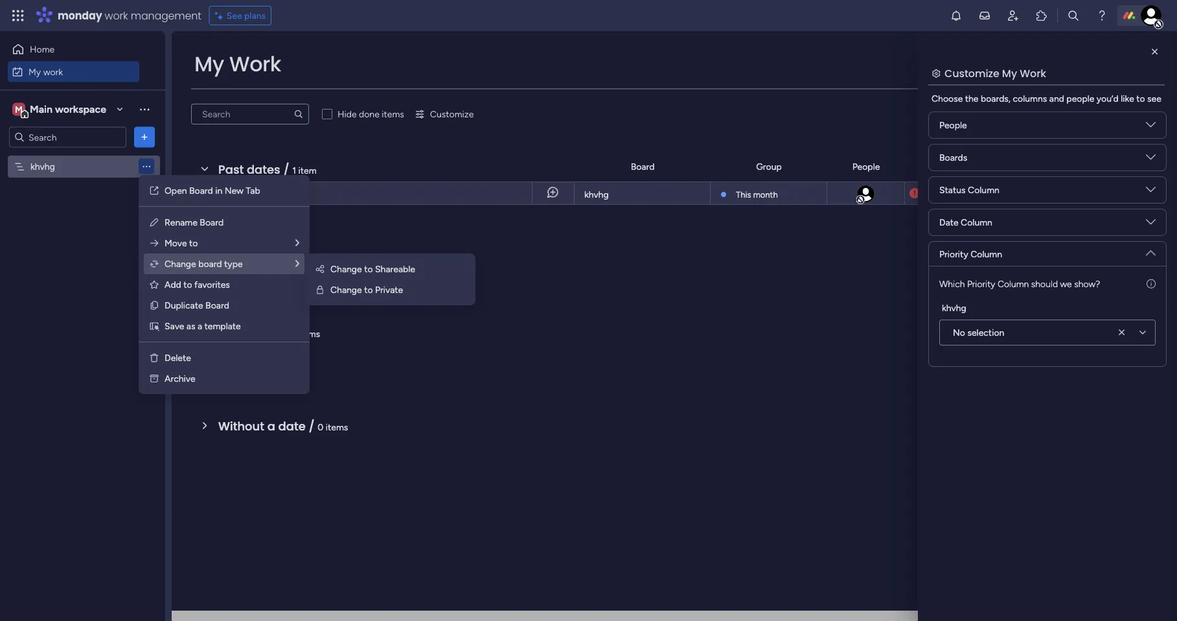 Task type: vqa. For each thing, say whether or not it's contained in the screenshot.
khvhg group
yes



Task type: describe. For each thing, give the bounding box(es) containing it.
move to image
[[149, 238, 159, 248]]

priority for priority column
[[940, 248, 969, 259]]

home
[[30, 44, 55, 55]]

month
[[754, 189, 778, 200]]

main
[[30, 103, 53, 115]]

this for week
[[218, 278, 242, 294]]

items inside this week / 0 items
[[296, 281, 318, 292]]

priority for priority
[[1118, 161, 1147, 172]]

choose the boards, columns and people you'd like to see
[[932, 93, 1162, 104]]

and
[[1050, 93, 1065, 104]]

v2 overdue deadline image
[[910, 187, 921, 199]]

new
[[225, 185, 244, 196]]

0 vertical spatial a
[[198, 321, 202, 332]]

invite members image
[[1007, 9, 1020, 22]]

change board type
[[165, 258, 243, 269]]

Filter dashboard by text search field
[[191, 104, 309, 124]]

items inside next week / 0 items
[[298, 328, 320, 339]]

to for private
[[364, 284, 373, 295]]

khvhg heading
[[943, 301, 967, 314]]

items inside the without a date / 0 items
[[326, 421, 348, 432]]

type
[[224, 258, 243, 269]]

next week / 0 items
[[218, 324, 320, 341]]

0 vertical spatial gary orlando image
[[1142, 5, 1162, 26]]

boards,
[[981, 93, 1011, 104]]

0 horizontal spatial work
[[229, 50, 281, 78]]

see plans
[[227, 10, 266, 21]]

dapulse dropdown down arrow image for status column
[[1147, 185, 1156, 199]]

0 inside this week / 0 items
[[288, 281, 293, 292]]

add to favorites
[[165, 279, 230, 290]]

see
[[227, 10, 242, 21]]

to right 'like' at the right of the page
[[1137, 93, 1146, 104]]

2 horizontal spatial my
[[1003, 66, 1018, 80]]

rename
[[165, 217, 198, 228]]

khvhg group
[[940, 301, 1156, 346]]

khvhg inside list box
[[30, 161, 55, 172]]

show?
[[1075, 278, 1101, 289]]

this month
[[736, 189, 778, 200]]

0 horizontal spatial people
[[853, 161, 881, 172]]

customize for customize my work
[[945, 66, 1000, 80]]

priority column
[[940, 248, 1003, 259]]

save as a template
[[165, 321, 241, 332]]

duplicate board image
[[149, 300, 159, 311]]

favorites
[[195, 279, 230, 290]]

tab
[[246, 185, 260, 196]]

column for priority column
[[971, 248, 1003, 259]]

1 vertical spatial gary orlando image
[[857, 184, 876, 204]]

should
[[1032, 278, 1059, 289]]

main content containing past dates /
[[172, 31, 1178, 621]]

list arrow image for move to
[[296, 238, 299, 248]]

move to
[[165, 238, 198, 249]]

boards
[[940, 152, 968, 163]]

done
[[359, 109, 380, 120]]

next
[[218, 324, 244, 341]]

board for duplicate board
[[206, 300, 229, 311]]

group
[[757, 161, 782, 172]]

open board in new tab image
[[149, 185, 159, 196]]

workspace selection element
[[12, 101, 108, 118]]

date for date
[[941, 161, 961, 172]]

search everything image
[[1068, 9, 1081, 22]]

no selection
[[954, 327, 1005, 338]]

1 horizontal spatial work
[[1020, 66, 1047, 80]]

15,
[[945, 188, 955, 198]]

rename board image
[[149, 217, 159, 228]]

dapulse dropdown down arrow image for people
[[1147, 120, 1156, 135]]

hide done items
[[338, 109, 404, 120]]

change board type image
[[149, 259, 159, 269]]

you'd
[[1097, 93, 1119, 104]]

my work button
[[8, 61, 139, 82]]

this for month
[[736, 189, 752, 200]]

add
[[165, 279, 181, 290]]

1 vertical spatial 1
[[242, 188, 246, 199]]

date
[[278, 418, 306, 434]]

template
[[205, 321, 241, 332]]

hide
[[338, 109, 357, 120]]

dapulse dropdown down arrow image for boards
[[1147, 152, 1156, 167]]

my for my work
[[29, 66, 41, 77]]

to right move
[[189, 238, 198, 249]]

shareable
[[375, 264, 416, 275]]

management
[[131, 8, 201, 23]]

change to shareable
[[331, 264, 416, 275]]

change for change to private
[[331, 284, 362, 295]]

column for status column
[[969, 184, 1000, 195]]

home button
[[8, 39, 139, 60]]

add to favorites image
[[149, 279, 159, 290]]

date column
[[940, 217, 993, 228]]

move
[[165, 238, 187, 249]]

duplicate board
[[165, 300, 229, 311]]

without
[[218, 418, 264, 434]]

board for rename board
[[200, 217, 224, 228]]

change to private image
[[315, 285, 325, 295]]

see
[[1148, 93, 1162, 104]]

0 items
[[267, 235, 298, 246]]

date for date column
[[940, 217, 959, 228]]

m
[[15, 104, 23, 115]]

change for change board type
[[165, 258, 196, 269]]



Task type: locate. For each thing, give the bounding box(es) containing it.
we
[[1061, 278, 1073, 289]]

columns
[[1014, 93, 1048, 104]]

0 horizontal spatial customize
[[430, 109, 474, 120]]

project 1
[[211, 188, 246, 199]]

/
[[284, 161, 290, 178], [278, 278, 284, 294], [281, 324, 287, 341], [309, 418, 315, 434]]

which priority column should we show?
[[940, 278, 1101, 289]]

status for status
[[1029, 161, 1055, 172]]

1 vertical spatial customize
[[430, 109, 474, 120]]

1 horizontal spatial a
[[268, 418, 275, 434]]

week right next on the left
[[247, 324, 278, 341]]

2 vertical spatial dapulse dropdown down arrow image
[[1147, 217, 1156, 232]]

items down change to private icon
[[298, 328, 320, 339]]

board for open board in new tab
[[189, 185, 213, 196]]

private
[[375, 284, 403, 295]]

09:00
[[957, 188, 980, 198]]

my
[[194, 50, 224, 78], [1003, 66, 1018, 80], [29, 66, 41, 77]]

board down favorites
[[206, 300, 229, 311]]

1 horizontal spatial this
[[736, 189, 752, 200]]

change to private
[[331, 284, 403, 295]]

0 horizontal spatial khvhg
[[30, 161, 55, 172]]

/ for past dates /
[[284, 161, 290, 178]]

save as a template image
[[149, 321, 159, 331]]

/ left item at top
[[284, 161, 290, 178]]

this week / 0 items
[[218, 278, 318, 294]]

2 vertical spatial priority
[[968, 278, 996, 289]]

date
[[941, 161, 961, 172], [940, 217, 959, 228]]

work for my
[[43, 66, 63, 77]]

my up boards,
[[1003, 66, 1018, 80]]

like
[[1122, 93, 1135, 104]]

as
[[187, 321, 195, 332]]

workspace
[[55, 103, 106, 115]]

0 left change to private icon
[[288, 281, 293, 292]]

0 vertical spatial status
[[1029, 161, 1055, 172]]

nov 15, 09:00 am
[[927, 188, 995, 198]]

gary orlando image left v2 overdue deadline image on the top of page
[[857, 184, 876, 204]]

/ down this week / 0 items
[[281, 324, 287, 341]]

board right rename
[[200, 217, 224, 228]]

1 vertical spatial priority
[[940, 248, 969, 259]]

delete
[[165, 352, 191, 363]]

archive
[[165, 373, 196, 384]]

0 horizontal spatial 1
[[242, 188, 246, 199]]

1 horizontal spatial 1
[[293, 165, 296, 176]]

0 vertical spatial date
[[941, 161, 961, 172]]

/ for next week /
[[281, 324, 287, 341]]

monday work management
[[58, 8, 201, 23]]

options image
[[138, 131, 151, 144]]

1 vertical spatial work
[[43, 66, 63, 77]]

0 horizontal spatial a
[[198, 321, 202, 332]]

select product image
[[12, 9, 25, 22]]

board left in
[[189, 185, 213, 196]]

to for shareable
[[364, 264, 373, 275]]

plans
[[244, 10, 266, 21]]

board inside main content
[[631, 161, 655, 172]]

0 up this week / 0 items
[[267, 235, 273, 246]]

0 vertical spatial khvhg
[[30, 161, 55, 172]]

1 vertical spatial khvhg
[[585, 189, 609, 200]]

open
[[165, 185, 187, 196]]

1 vertical spatial this
[[218, 278, 242, 294]]

0 horizontal spatial work
[[43, 66, 63, 77]]

customize my work
[[945, 66, 1047, 80]]

1 horizontal spatial status
[[1029, 161, 1055, 172]]

work
[[105, 8, 128, 23], [43, 66, 63, 77]]

/ right date
[[309, 418, 315, 434]]

workspace image
[[12, 102, 25, 116]]

1 vertical spatial people
[[853, 161, 881, 172]]

column left the should
[[998, 278, 1030, 289]]

0 vertical spatial dapulse dropdown down arrow image
[[1147, 120, 1156, 135]]

option
[[0, 155, 165, 158]]

0 vertical spatial 1
[[293, 165, 296, 176]]

a
[[198, 321, 202, 332], [268, 418, 275, 434]]

project
[[211, 188, 240, 199]]

change
[[165, 258, 196, 269], [331, 264, 362, 275], [331, 284, 362, 295]]

save
[[165, 321, 184, 332]]

status column
[[940, 184, 1000, 195]]

inbox image
[[979, 9, 992, 22]]

1 list arrow image from the top
[[296, 238, 299, 248]]

0
[[267, 235, 273, 246], [288, 281, 293, 292], [290, 328, 296, 339], [318, 421, 324, 432]]

in
[[215, 185, 223, 196]]

1 inside past dates / 1 item
[[293, 165, 296, 176]]

dapulse dropdown down arrow image for date column
[[1147, 217, 1156, 232]]

list arrow image up this week / 0 items
[[296, 238, 299, 248]]

week for this
[[245, 278, 275, 294]]

1 horizontal spatial my
[[194, 50, 224, 78]]

/ for this week /
[[278, 278, 284, 294]]

customize button
[[410, 104, 479, 124]]

1 vertical spatial week
[[247, 324, 278, 341]]

my work
[[29, 66, 63, 77]]

v2 info image
[[1147, 277, 1156, 290]]

delete image
[[149, 353, 159, 363]]

2 list arrow image from the top
[[296, 259, 299, 268]]

people
[[940, 120, 968, 131], [853, 161, 881, 172]]

main content
[[172, 31, 1178, 621]]

0 vertical spatial customize
[[945, 66, 1000, 80]]

date up '15,' on the top of page
[[941, 161, 961, 172]]

gary orlando image
[[1142, 5, 1162, 26], [857, 184, 876, 204]]

/ left change to private icon
[[278, 278, 284, 294]]

my down home
[[29, 66, 41, 77]]

items right date
[[326, 421, 348, 432]]

duplicate
[[165, 300, 203, 311]]

my work
[[194, 50, 281, 78]]

this down type on the top of page
[[218, 278, 242, 294]]

column down date column
[[971, 248, 1003, 259]]

board up the khvhg link
[[631, 161, 655, 172]]

1 dapulse dropdown down arrow image from the top
[[1147, 185, 1156, 199]]

work down home
[[43, 66, 63, 77]]

archive image
[[149, 373, 159, 384]]

work up "columns"
[[1020, 66, 1047, 80]]

nov
[[927, 188, 943, 198]]

selection
[[968, 327, 1005, 338]]

past dates / 1 item
[[218, 161, 317, 178]]

khvhg inside "group"
[[943, 302, 967, 313]]

change for change to shareable
[[331, 264, 362, 275]]

0 vertical spatial people
[[940, 120, 968, 131]]

main workspace
[[30, 103, 106, 115]]

notifications image
[[950, 9, 963, 22]]

to
[[1137, 93, 1146, 104], [189, 238, 198, 249], [364, 264, 373, 275], [184, 279, 192, 290], [364, 284, 373, 295]]

work inside button
[[43, 66, 63, 77]]

dapulse dropdown down arrow image for priority column
[[1147, 243, 1156, 258]]

0 vertical spatial dapulse dropdown down arrow image
[[1147, 185, 1156, 199]]

change right change to private icon
[[331, 284, 362, 295]]

column right '15,' on the top of page
[[969, 184, 1000, 195]]

0 vertical spatial week
[[245, 278, 275, 294]]

status for status column
[[940, 184, 966, 195]]

1
[[293, 165, 296, 176], [242, 188, 246, 199]]

items down 'change to shareable' icon
[[296, 281, 318, 292]]

0 vertical spatial priority
[[1118, 161, 1147, 172]]

gary orlando image right help image
[[1142, 5, 1162, 26]]

change to shareable image
[[315, 264, 325, 274]]

1 vertical spatial a
[[268, 418, 275, 434]]

change down move to
[[165, 258, 196, 269]]

0 right date
[[318, 421, 324, 432]]

1 horizontal spatial people
[[940, 120, 968, 131]]

1 vertical spatial dapulse dropdown down arrow image
[[1147, 243, 1156, 258]]

to for favorites
[[184, 279, 192, 290]]

week for next
[[247, 324, 278, 341]]

0 inside next week / 0 items
[[290, 328, 296, 339]]

date down '15,' on the top of page
[[940, 217, 959, 228]]

1 vertical spatial dapulse dropdown down arrow image
[[1147, 152, 1156, 167]]

1 dapulse dropdown down arrow image from the top
[[1147, 120, 1156, 135]]

khvhg link
[[583, 182, 703, 205]]

help image
[[1096, 9, 1109, 22]]

board
[[631, 161, 655, 172], [189, 185, 213, 196], [200, 217, 224, 228], [206, 300, 229, 311]]

0 inside the without a date / 0 items
[[318, 421, 324, 432]]

0 vertical spatial work
[[105, 8, 128, 23]]

khvhg for the khvhg link
[[585, 189, 609, 200]]

2 vertical spatial khvhg
[[943, 302, 967, 313]]

customize for customize
[[430, 109, 474, 120]]

0 horizontal spatial status
[[940, 184, 966, 195]]

work for monday
[[105, 8, 128, 23]]

apps image
[[1036, 9, 1049, 22]]

dapulse dropdown down arrow image
[[1147, 185, 1156, 199], [1147, 243, 1156, 258]]

1 left tab
[[242, 188, 246, 199]]

list arrow image
[[296, 238, 299, 248], [296, 259, 299, 268]]

1 horizontal spatial khvhg
[[585, 189, 609, 200]]

1 horizontal spatial customize
[[945, 66, 1000, 80]]

item
[[299, 165, 317, 176]]

a left date
[[268, 418, 275, 434]]

1 horizontal spatial work
[[105, 8, 128, 23]]

items right done
[[382, 109, 404, 120]]

column for date column
[[961, 217, 993, 228]]

search image
[[294, 109, 304, 119]]

2 dapulse dropdown down arrow image from the top
[[1147, 152, 1156, 167]]

0 vertical spatial list arrow image
[[296, 238, 299, 248]]

column down the 09:00
[[961, 217, 993, 228]]

dates
[[247, 161, 281, 178]]

list arrow image left 'change to shareable' icon
[[296, 259, 299, 268]]

work down the plans
[[229, 50, 281, 78]]

customize inside button
[[430, 109, 474, 120]]

None search field
[[191, 104, 309, 124]]

the
[[966, 93, 979, 104]]

to up change to private
[[364, 264, 373, 275]]

open board in new tab
[[165, 185, 260, 196]]

my down see plans button
[[194, 50, 224, 78]]

status
[[1029, 161, 1055, 172], [940, 184, 966, 195]]

0 horizontal spatial my
[[29, 66, 41, 77]]

priority
[[1118, 161, 1147, 172], [940, 248, 969, 259], [968, 278, 996, 289]]

people
[[1067, 93, 1095, 104]]

1 vertical spatial list arrow image
[[296, 259, 299, 268]]

week up next week / 0 items in the bottom of the page
[[245, 278, 275, 294]]

my inside button
[[29, 66, 41, 77]]

to right add
[[184, 279, 192, 290]]

am
[[982, 188, 995, 198]]

1 vertical spatial status
[[940, 184, 966, 195]]

0 down this week / 0 items
[[290, 328, 296, 339]]

monday
[[58, 8, 102, 23]]

work right monday
[[105, 8, 128, 23]]

rename board
[[165, 217, 224, 228]]

0 vertical spatial this
[[736, 189, 752, 200]]

this left month
[[736, 189, 752, 200]]

change right 'change to shareable' icon
[[331, 264, 362, 275]]

items
[[382, 109, 404, 120], [275, 235, 298, 246], [296, 281, 318, 292], [298, 328, 320, 339], [326, 421, 348, 432]]

no
[[954, 327, 966, 338]]

khvhg
[[30, 161, 55, 172], [585, 189, 609, 200], [943, 302, 967, 313]]

which
[[940, 278, 966, 289]]

column
[[969, 184, 1000, 195], [961, 217, 993, 228], [971, 248, 1003, 259], [998, 278, 1030, 289]]

list arrow image for change board type
[[296, 259, 299, 268]]

past
[[218, 161, 244, 178]]

to left private
[[364, 284, 373, 295]]

1 left item at top
[[293, 165, 296, 176]]

Search in workspace field
[[27, 130, 108, 145]]

3 dapulse dropdown down arrow image from the top
[[1147, 217, 1156, 232]]

0 horizontal spatial gary orlando image
[[857, 184, 876, 204]]

dapulse dropdown down arrow image
[[1147, 120, 1156, 135], [1147, 152, 1156, 167], [1147, 217, 1156, 232]]

see plans button
[[209, 6, 272, 25]]

board
[[198, 258, 222, 269]]

2 dapulse dropdown down arrow image from the top
[[1147, 243, 1156, 258]]

2 horizontal spatial khvhg
[[943, 302, 967, 313]]

0 horizontal spatial this
[[218, 278, 242, 294]]

workspace options image
[[138, 103, 151, 116]]

khvhg for khvhg "group"
[[943, 302, 967, 313]]

1 vertical spatial date
[[940, 217, 959, 228]]

customize
[[945, 66, 1000, 80], [430, 109, 474, 120]]

a right the as
[[198, 321, 202, 332]]

without a date / 0 items
[[218, 418, 348, 434]]

items up this week / 0 items
[[275, 235, 298, 246]]

khvhg list box
[[0, 153, 165, 353]]

my for my work
[[194, 50, 224, 78]]

choose
[[932, 93, 964, 104]]

1 horizontal spatial gary orlando image
[[1142, 5, 1162, 26]]

work
[[229, 50, 281, 78], [1020, 66, 1047, 80]]



